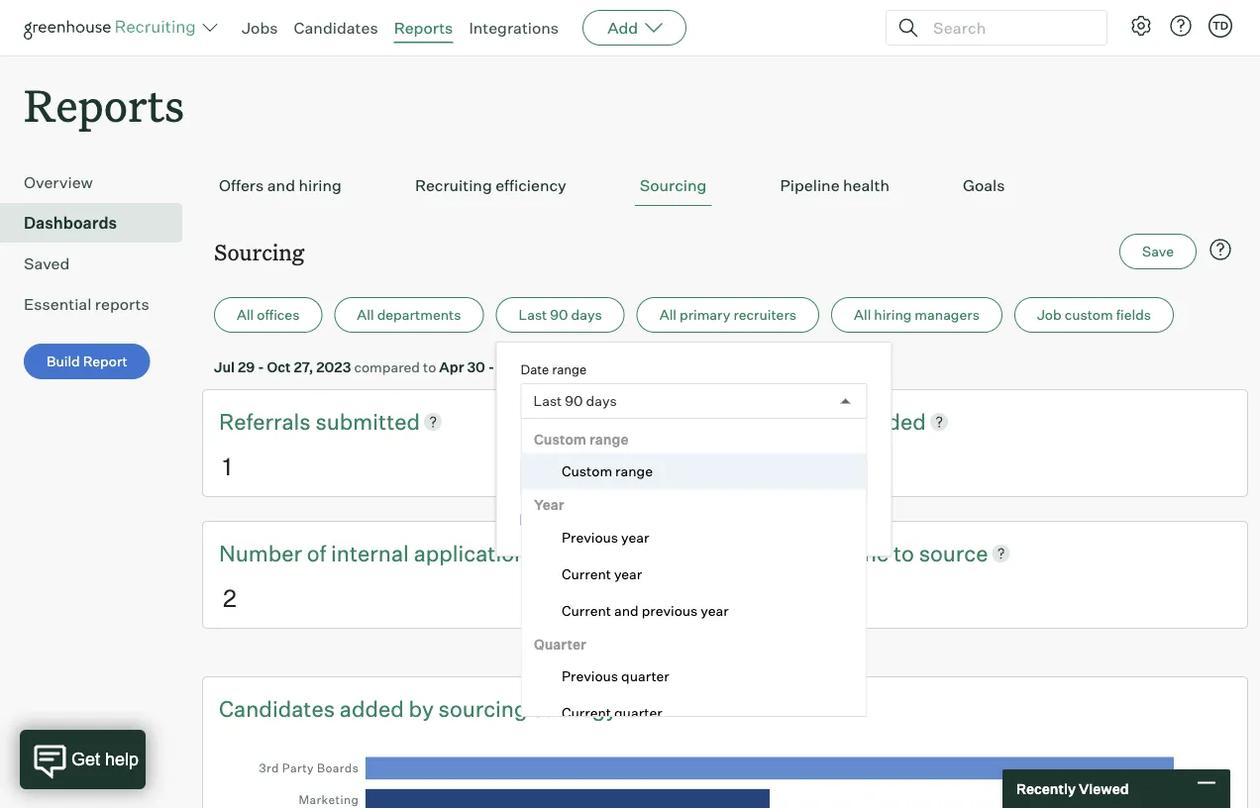 Task type: locate. For each thing, give the bounding box(es) containing it.
1 vertical spatial added
[[340, 695, 404, 722]]

1 vertical spatial current
[[562, 602, 611, 620]]

added
[[862, 408, 927, 435], [340, 695, 404, 722]]

all for all hiring managers
[[855, 307, 872, 324]]

1 vertical spatial year
[[614, 566, 642, 583]]

1 previous from the top
[[562, 529, 618, 546]]

oct
[[267, 359, 291, 376]]

0 vertical spatial year
[[621, 529, 649, 546]]

custom
[[534, 431, 586, 448], [562, 463, 612, 480]]

of link
[[307, 538, 331, 569]]

0 vertical spatial quarter
[[621, 668, 669, 686]]

0 vertical spatial candidates
[[294, 18, 378, 38]]

of
[[307, 540, 326, 567]]

last 90 days
[[519, 307, 602, 324], [534, 393, 617, 410]]

applications link
[[414, 538, 539, 569]]

1 horizontal spatial date
[[731, 438, 758, 454]]

time left period
[[677, 513, 706, 531]]

current down previous quarter
[[562, 705, 611, 722]]

and
[[267, 176, 295, 195], [614, 602, 639, 620]]

to for time to
[[894, 540, 915, 567]]

strategy link
[[533, 694, 618, 724]]

jul left 28,
[[498, 359, 519, 376]]

managers
[[915, 307, 980, 324]]

1 current from the top
[[562, 566, 611, 583]]

1 vertical spatial previous
[[562, 668, 618, 686]]

-
[[258, 359, 264, 376], [489, 359, 495, 376]]

greenhouse recruiting image
[[24, 16, 202, 40]]

date right end
[[731, 438, 758, 454]]

quarter down previous quarter
[[614, 705, 662, 722]]

custom range
[[534, 431, 628, 448], [562, 463, 653, 480]]

reports
[[394, 18, 453, 38], [24, 75, 185, 134]]

days up date range
[[572, 307, 602, 324]]

recruiters
[[734, 307, 797, 324]]

time left to link at right
[[844, 540, 889, 567]]

0 horizontal spatial hiring
[[299, 176, 342, 195]]

source link
[[920, 538, 989, 569]]

offers
[[219, 176, 264, 195]]

90 inside button
[[550, 307, 569, 324]]

reports left integrations
[[394, 18, 453, 38]]

last up 28,
[[519, 307, 547, 324]]

0 horizontal spatial time
[[677, 513, 706, 531]]

overview link
[[24, 171, 174, 194]]

0 vertical spatial and
[[267, 176, 295, 195]]

1 vertical spatial hiring
[[875, 307, 912, 324]]

current down previous year
[[562, 566, 611, 583]]

xychart image
[[247, 743, 1204, 810]]

2023 right 27,
[[316, 359, 351, 376]]

1 vertical spatial and
[[614, 602, 639, 620]]

td
[[1213, 19, 1229, 32]]

1 horizontal spatial -
[[489, 359, 495, 376]]

3 all from the left
[[660, 307, 677, 324]]

2 2023 from the left
[[546, 359, 581, 376]]

year up current year at the bottom of the page
[[621, 529, 649, 546]]

candidates for candidates
[[294, 18, 378, 38]]

custom range up 07/29/2023
[[534, 431, 628, 448]]

essential reports link
[[24, 293, 174, 316]]

dashboards link
[[24, 211, 174, 235]]

2 horizontal spatial to
[[894, 540, 915, 567]]

1 horizontal spatial added
[[862, 408, 927, 435]]

year up current and previous year
[[614, 566, 642, 583]]

0 vertical spatial range
[[552, 362, 587, 377]]

last 90 days down date range
[[534, 393, 617, 410]]

custom range down start date
[[562, 463, 653, 480]]

previous up strategy
[[562, 668, 618, 686]]

all for all offices
[[237, 307, 254, 324]]

2 - from the left
[[489, 359, 495, 376]]

previous
[[562, 529, 618, 546], [562, 668, 618, 686]]

days down date range
[[586, 393, 617, 410]]

previous up current year at the bottom of the page
[[562, 529, 618, 546]]

last inside button
[[519, 307, 547, 324]]

- right 30
[[489, 359, 495, 376]]

integrations
[[469, 18, 559, 38]]

all primary recruiters
[[660, 307, 797, 324]]

all left primary
[[660, 307, 677, 324]]

1 horizontal spatial added link
[[862, 407, 927, 437]]

range
[[552, 362, 587, 377], [589, 431, 628, 448], [615, 463, 653, 480]]

0 vertical spatial to
[[423, 359, 436, 376]]

0 vertical spatial last
[[519, 307, 547, 324]]

viewed
[[1079, 781, 1130, 799]]

to left apr
[[423, 359, 436, 376]]

quarter up current quarter
[[621, 668, 669, 686]]

0 horizontal spatial date
[[554, 438, 581, 454]]

dashboards
[[24, 213, 117, 233]]

2 vertical spatial current
[[562, 705, 611, 722]]

to left source
[[894, 540, 915, 567]]

1 vertical spatial candidates
[[219, 695, 335, 722]]

date range
[[521, 362, 587, 377]]

jul left 29
[[214, 359, 235, 376]]

0 horizontal spatial sourcing
[[214, 237, 305, 266]]

build
[[47, 353, 80, 370]]

added link
[[862, 407, 927, 437], [340, 694, 409, 724]]

current quarter
[[562, 705, 662, 722]]

0 horizontal spatial 2023
[[316, 359, 351, 376]]

1 horizontal spatial sourcing
[[640, 176, 707, 195]]

configure image
[[1130, 14, 1154, 38]]

and down current year at the bottom of the page
[[614, 602, 639, 620]]

hiring
[[299, 176, 342, 195], [875, 307, 912, 324]]

pipeline health button
[[776, 166, 895, 206]]

all offices button
[[214, 298, 323, 333]]

last 90 days up date range
[[519, 307, 602, 324]]

all hiring managers
[[855, 307, 980, 324]]

and for current
[[614, 602, 639, 620]]

2
[[223, 583, 237, 613]]

1 jul from the left
[[214, 359, 235, 376]]

4 all from the left
[[855, 307, 872, 324]]

end
[[704, 438, 728, 454]]

and right offers
[[267, 176, 295, 195]]

- right 29
[[258, 359, 264, 376]]

number of internal applications
[[219, 540, 539, 567]]

2 previous from the top
[[562, 668, 618, 686]]

current
[[562, 566, 611, 583], [562, 602, 611, 620], [562, 705, 611, 722]]

0 horizontal spatial reports
[[24, 75, 185, 134]]

previous up current year at the bottom of the page
[[617, 513, 674, 531]]

1 vertical spatial last 90 days
[[534, 393, 617, 410]]

all offices
[[237, 307, 300, 324]]

date
[[554, 438, 581, 454], [731, 438, 758, 454]]

hiring left managers
[[875, 307, 912, 324]]

year for current year
[[614, 566, 642, 583]]

add button
[[583, 10, 687, 46]]

0 vertical spatial sourcing
[[640, 176, 707, 195]]

year down period
[[701, 602, 729, 620]]

prospects
[[754, 408, 862, 435]]

Search text field
[[929, 13, 1089, 42]]

0 vertical spatial previous
[[562, 529, 618, 546]]

custom up 07/29/2023
[[534, 431, 586, 448]]

1 vertical spatial reports
[[24, 75, 185, 134]]

0 vertical spatial candidates link
[[294, 18, 378, 38]]

0 horizontal spatial -
[[258, 359, 264, 376]]

hiring right offers
[[299, 176, 342, 195]]

1 vertical spatial range
[[589, 431, 628, 448]]

and inside button
[[267, 176, 295, 195]]

0 vertical spatial last 90 days
[[519, 307, 602, 324]]

previous
[[617, 513, 674, 531], [642, 602, 698, 620]]

0 vertical spatial current
[[562, 566, 611, 583]]

range up compare to previous time period
[[615, 463, 653, 480]]

integrations link
[[469, 18, 559, 38]]

90 down date range
[[565, 393, 583, 410]]

date for end date
[[731, 438, 758, 454]]

all left departments
[[357, 307, 374, 324]]

0 vertical spatial added link
[[862, 407, 927, 437]]

90 up date range
[[550, 307, 569, 324]]

1 vertical spatial added link
[[340, 694, 409, 724]]

jul 29 - oct 27, 2023 compared to apr 30 - jul 28, 2023
[[214, 359, 581, 376]]

1 vertical spatial to
[[601, 513, 614, 531]]

1
[[223, 452, 232, 481]]

last 90 days button
[[496, 298, 625, 333]]

1 all from the left
[[237, 307, 254, 324]]

1 vertical spatial previous
[[642, 602, 698, 620]]

1 horizontal spatial to
[[601, 513, 614, 531]]

0 horizontal spatial and
[[267, 176, 295, 195]]

1 horizontal spatial and
[[614, 602, 639, 620]]

2 date from the left
[[731, 438, 758, 454]]

1 vertical spatial days
[[586, 393, 617, 410]]

90
[[550, 307, 569, 324], [565, 393, 583, 410]]

all inside button
[[660, 307, 677, 324]]

date right start
[[554, 438, 581, 454]]

to right compare
[[601, 513, 614, 531]]

tab list
[[214, 166, 1237, 206]]

2023 right 28,
[[546, 359, 581, 376]]

0 vertical spatial 90
[[550, 307, 569, 324]]

previous for previous quarter
[[562, 668, 618, 686]]

reports down greenhouse recruiting image
[[24, 75, 185, 134]]

save button
[[1120, 234, 1198, 270]]

range up 07/29/2023
[[589, 431, 628, 448]]

0 vertical spatial previous
[[617, 513, 674, 531]]

1 vertical spatial time
[[844, 540, 889, 567]]

all for all departments
[[357, 307, 374, 324]]

2 vertical spatial to
[[894, 540, 915, 567]]

0 vertical spatial reports
[[394, 18, 453, 38]]

2 current from the top
[[562, 602, 611, 620]]

current down current year at the bottom of the page
[[562, 602, 611, 620]]

1 2023 from the left
[[316, 359, 351, 376]]

2 all from the left
[[357, 307, 374, 324]]

and for offers
[[267, 176, 295, 195]]

time link
[[844, 538, 894, 569]]

custom down start date
[[562, 463, 612, 480]]

0 vertical spatial hiring
[[299, 176, 342, 195]]

last down date range
[[534, 393, 562, 410]]

1 horizontal spatial 2023
[[546, 359, 581, 376]]

3 current from the top
[[562, 705, 611, 722]]

range for previous year
[[589, 431, 628, 448]]

all left managers
[[855, 307, 872, 324]]

1 horizontal spatial time
[[844, 540, 889, 567]]

candidates for candidates added by sourcing
[[219, 695, 335, 722]]

internal
[[331, 540, 409, 567]]

Compare to previous time period checkbox
[[521, 514, 534, 527]]

time to
[[844, 540, 920, 567]]

custom
[[1065, 307, 1114, 324]]

pipeline
[[781, 176, 840, 195]]

0 horizontal spatial jul
[[214, 359, 235, 376]]

quarter
[[621, 668, 669, 686], [614, 705, 662, 722]]

source
[[920, 540, 989, 567]]

compare to previous time period
[[539, 513, 750, 531]]

1 date from the left
[[554, 438, 581, 454]]

year
[[534, 497, 564, 514]]

1 horizontal spatial jul
[[498, 359, 519, 376]]

previous for previous year
[[562, 529, 618, 546]]

0 vertical spatial days
[[572, 307, 602, 324]]

all left offices
[[237, 307, 254, 324]]

add
[[608, 18, 639, 38]]

current year
[[562, 566, 642, 583]]

range right date
[[552, 362, 587, 377]]

1 vertical spatial quarter
[[614, 705, 662, 722]]

job custom fields
[[1038, 307, 1152, 324]]

previous down current year at the bottom of the page
[[642, 602, 698, 620]]

sourcing inside 'button'
[[640, 176, 707, 195]]

quarter for current quarter
[[614, 705, 662, 722]]

candidates link
[[294, 18, 378, 38], [219, 694, 340, 724]]



Task type: vqa. For each thing, say whether or not it's contained in the screenshot.
fields
yes



Task type: describe. For each thing, give the bounding box(es) containing it.
submitted
[[316, 408, 420, 435]]

compared
[[354, 359, 420, 376]]

1 vertical spatial last
[[534, 393, 562, 410]]

1 - from the left
[[258, 359, 264, 376]]

apr
[[439, 359, 464, 376]]

quarter
[[534, 636, 586, 653]]

0 vertical spatial custom
[[534, 431, 586, 448]]

submitted link
[[316, 407, 420, 437]]

all departments
[[357, 307, 461, 324]]

sourcing button
[[635, 166, 712, 206]]

29
[[238, 359, 255, 376]]

compare
[[539, 513, 598, 531]]

period
[[709, 513, 750, 531]]

sourcing link
[[439, 694, 533, 724]]

strategy
[[533, 695, 618, 722]]

recently
[[1017, 781, 1077, 799]]

by
[[409, 695, 434, 722]]

27,
[[294, 359, 314, 376]]

year for previous year
[[621, 529, 649, 546]]

28,
[[522, 359, 543, 376]]

build report
[[47, 353, 128, 370]]

all hiring managers button
[[832, 298, 1003, 333]]

recruiting
[[415, 176, 492, 195]]

jobs
[[242, 18, 278, 38]]

range for 07/29/2023
[[552, 362, 587, 377]]

td button
[[1205, 10, 1237, 42]]

save
[[1143, 243, 1175, 260]]

number link
[[219, 538, 307, 569]]

end date
[[704, 438, 758, 454]]

0 horizontal spatial added
[[340, 695, 404, 722]]

1 vertical spatial sourcing
[[214, 237, 305, 266]]

candidates added by sourcing
[[219, 695, 533, 722]]

3
[[758, 452, 773, 481]]

2 vertical spatial range
[[615, 463, 653, 480]]

referrals link
[[219, 407, 316, 437]]

to for compare to previous time period
[[601, 513, 614, 531]]

days inside button
[[572, 307, 602, 324]]

start
[[521, 438, 551, 454]]

recruiting efficiency button
[[410, 166, 572, 206]]

current for current quarter
[[562, 705, 611, 722]]

0 vertical spatial time
[[677, 513, 706, 531]]

30
[[467, 359, 486, 376]]

current for current and previous year
[[562, 602, 611, 620]]

previous quarter
[[562, 668, 669, 686]]

last 90 days inside button
[[519, 307, 602, 324]]

date for start date
[[554, 438, 581, 454]]

pipeline health
[[781, 176, 890, 195]]

build report button
[[24, 344, 150, 380]]

offers and hiring
[[219, 176, 342, 195]]

current and previous year
[[562, 602, 729, 620]]

departments
[[377, 307, 461, 324]]

0 horizontal spatial to
[[423, 359, 436, 376]]

all departments button
[[334, 298, 484, 333]]

efficiency
[[496, 176, 567, 195]]

0 horizontal spatial added link
[[340, 694, 409, 724]]

td button
[[1209, 14, 1233, 38]]

essential reports
[[24, 295, 149, 314]]

1 horizontal spatial reports
[[394, 18, 453, 38]]

1 horizontal spatial hiring
[[875, 307, 912, 324]]

prospects link
[[754, 407, 862, 437]]

primary
[[680, 307, 731, 324]]

jobs link
[[242, 18, 278, 38]]

2 jul from the left
[[498, 359, 519, 376]]

all primary recruiters button
[[637, 298, 820, 333]]

by link
[[409, 694, 439, 724]]

job
[[1038, 307, 1062, 324]]

1 vertical spatial 90
[[565, 393, 583, 410]]

2 vertical spatial year
[[701, 602, 729, 620]]

current for current year
[[562, 566, 611, 583]]

overview
[[24, 173, 93, 193]]

quarter for previous quarter
[[621, 668, 669, 686]]

saved link
[[24, 252, 174, 276]]

referrals
[[219, 408, 316, 435]]

offers and hiring button
[[214, 166, 347, 206]]

start date
[[521, 438, 581, 454]]

recently viewed
[[1017, 781, 1130, 799]]

internal link
[[331, 538, 414, 569]]

to link
[[894, 538, 920, 569]]

reports
[[95, 295, 149, 314]]

number
[[219, 540, 302, 567]]

1 vertical spatial custom
[[562, 463, 612, 480]]

applications
[[414, 540, 539, 567]]

fields
[[1117, 307, 1152, 324]]

1 vertical spatial candidates link
[[219, 694, 340, 724]]

date
[[521, 362, 550, 377]]

reports link
[[394, 18, 453, 38]]

1 vertical spatial custom range
[[562, 463, 653, 480]]

previous for to
[[617, 513, 674, 531]]

job custom fields button
[[1015, 298, 1175, 333]]

0 vertical spatial custom range
[[534, 431, 628, 448]]

previous for and
[[642, 602, 698, 620]]

07/29/2023
[[533, 469, 611, 486]]

goals button
[[959, 166, 1011, 206]]

recruiting efficiency
[[415, 176, 567, 195]]

0 vertical spatial added
[[862, 408, 927, 435]]

report
[[83, 353, 128, 370]]

tab list containing offers and hiring
[[214, 166, 1237, 206]]

faq image
[[1209, 238, 1233, 262]]

sourcing
[[439, 695, 528, 722]]

goals
[[964, 176, 1006, 195]]

all for all primary recruiters
[[660, 307, 677, 324]]



